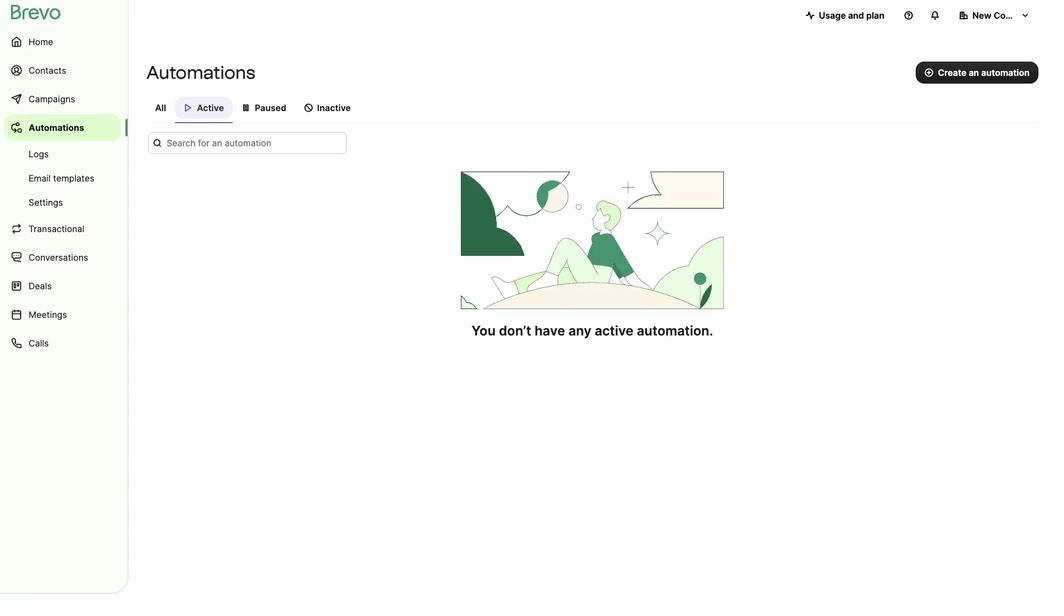 Task type: describe. For each thing, give the bounding box(es) containing it.
1 horizontal spatial automations
[[146, 62, 255, 83]]

email
[[29, 173, 51, 184]]

automation.
[[637, 323, 713, 339]]

any
[[568, 323, 591, 339]]

create an automation button
[[916, 62, 1039, 84]]

inactive link
[[295, 97, 360, 122]]

an
[[969, 67, 979, 78]]

automation
[[981, 67, 1030, 78]]

all
[[155, 102, 166, 113]]

usage
[[819, 10, 846, 21]]

you don't have any active automation. tab panel
[[146, 132, 1039, 340]]

new company button
[[951, 4, 1039, 26]]

logs
[[29, 149, 49, 160]]

transactional link
[[4, 216, 121, 242]]

deals link
[[4, 273, 121, 299]]

contacts
[[29, 65, 66, 76]]

new company
[[973, 10, 1034, 21]]

create
[[938, 67, 967, 78]]

deals
[[29, 281, 52, 292]]

templates
[[53, 173, 94, 184]]

usage and plan
[[819, 10, 885, 21]]

active link
[[175, 97, 233, 123]]

conversations link
[[4, 244, 121, 271]]

usage and plan button
[[797, 4, 893, 26]]

calls link
[[4, 330, 121, 356]]

home link
[[4, 29, 121, 55]]

campaigns
[[29, 94, 75, 105]]

active
[[197, 102, 224, 113]]

company
[[994, 10, 1034, 21]]

and
[[848, 10, 864, 21]]

tab list containing all
[[146, 97, 1039, 123]]

workflow-list-search-input search field
[[149, 132, 347, 154]]

campaigns link
[[4, 86, 121, 112]]

logs link
[[4, 143, 121, 165]]

you don't have any active automation.
[[472, 323, 713, 339]]



Task type: locate. For each thing, give the bounding box(es) containing it.
paused link
[[233, 97, 295, 122]]

settings link
[[4, 191, 121, 213]]

dxrbf image left paused
[[242, 103, 250, 112]]

email templates link
[[4, 167, 121, 189]]

contacts link
[[4, 57, 121, 84]]

dxrbf image for paused
[[242, 103, 250, 112]]

meetings
[[29, 309, 67, 320]]

dxrbf image
[[184, 103, 192, 112], [242, 103, 250, 112]]

paused
[[255, 102, 286, 113]]

home
[[29, 36, 53, 47]]

have
[[535, 323, 565, 339]]

dxrbf image
[[304, 103, 313, 112]]

all link
[[146, 97, 175, 122]]

dxrbf image left active
[[184, 103, 192, 112]]

create an automation
[[938, 67, 1030, 78]]

calls
[[29, 338, 49, 349]]

1 vertical spatial automations
[[29, 122, 84, 133]]

tab list
[[146, 97, 1039, 123]]

automations up logs link
[[29, 122, 84, 133]]

1 horizontal spatial dxrbf image
[[242, 103, 250, 112]]

automations up active
[[146, 62, 255, 83]]

you
[[472, 323, 496, 339]]

conversations
[[29, 252, 88, 263]]

meetings link
[[4, 301, 121, 328]]

2 dxrbf image from the left
[[242, 103, 250, 112]]

settings
[[29, 197, 63, 208]]

dxrbf image inside active link
[[184, 103, 192, 112]]

plan
[[866, 10, 885, 21]]

0 horizontal spatial dxrbf image
[[184, 103, 192, 112]]

email templates
[[29, 173, 94, 184]]

new
[[973, 10, 992, 21]]

transactional
[[29, 223, 84, 234]]

automations link
[[4, 114, 121, 141]]

dxrbf image inside paused link
[[242, 103, 250, 112]]

inactive
[[317, 102, 351, 113]]

1 dxrbf image from the left
[[184, 103, 192, 112]]

automations
[[146, 62, 255, 83], [29, 122, 84, 133]]

active
[[595, 323, 634, 339]]

0 horizontal spatial automations
[[29, 122, 84, 133]]

dxrbf image for active
[[184, 103, 192, 112]]

don't
[[499, 323, 531, 339]]

0 vertical spatial automations
[[146, 62, 255, 83]]



Task type: vqa. For each thing, say whether or not it's contained in the screenshot.
"Calls" link
yes



